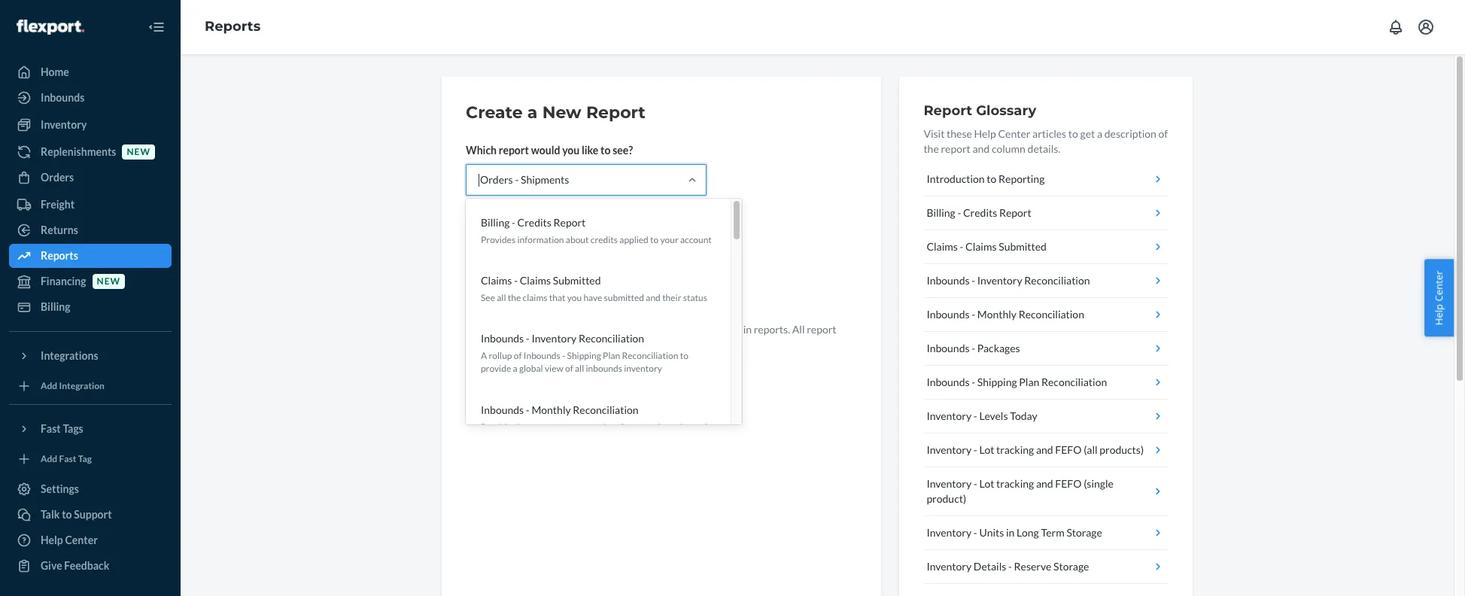 Task type: describe. For each thing, give the bounding box(es) containing it.
information inside the billing - credits report provides information about credits applied to your account
[[517, 234, 564, 245]]

introduction
[[927, 172, 985, 185]]

inbounds - monthly reconciliation
[[927, 308, 1084, 321]]

center inside the visit these help center articles to get a description of the report and column details.
[[998, 127, 1031, 140]]

claims - claims submitted button
[[924, 230, 1169, 264]]

all
[[792, 323, 805, 336]]

support
[[74, 508, 112, 521]]

inventory inside inbounds - monthly reconciliation provides inventory movement data for any selected month
[[517, 421, 555, 432]]

report inside it may take up to 2 hours for new information to be reflected in reports. all report time fields are in universal time (utc).
[[807, 323, 837, 336]]

inventory - lot tracking and fefo (all products)
[[927, 443, 1144, 456]]

to left 2
[[532, 323, 542, 336]]

universal
[[543, 338, 587, 351]]

returns
[[41, 224, 78, 236]]

get
[[1080, 127, 1095, 140]]

be
[[686, 323, 697, 336]]

add integration link
[[9, 374, 172, 398]]

introduction to reporting
[[927, 172, 1045, 185]]

to left be
[[674, 323, 684, 336]]

2 vertical spatial of
[[565, 363, 573, 374]]

monthly for inbounds - monthly reconciliation provides inventory movement data for any selected month
[[532, 403, 571, 416]]

inbounds for inbounds - monthly reconciliation provides inventory movement data for any selected month
[[481, 403, 524, 416]]

these
[[947, 127, 972, 140]]

any
[[634, 421, 648, 432]]

integrations
[[41, 349, 98, 362]]

and inside the visit these help center articles to get a description of the report and column details.
[[973, 142, 990, 155]]

returns link
[[9, 218, 172, 242]]

settings
[[41, 482, 79, 495]]

report glossary
[[924, 102, 1036, 119]]

inbounds - packages
[[927, 342, 1020, 354]]

fefo for (single
[[1055, 477, 1082, 490]]

reflected
[[699, 323, 741, 336]]

view
[[545, 363, 563, 374]]

- for inbounds - inventory reconciliation a rollup of inbounds - shipping plan reconciliation to provide a global view of all inbounds inventory
[[526, 332, 530, 345]]

see
[[481, 292, 495, 303]]

10/18/2023
[[607, 242, 664, 255]]

inventory - levels today
[[927, 409, 1038, 422]]

create report button
[[466, 280, 557, 310]]

lot for inventory - lot tracking and fefo (all products)
[[979, 443, 994, 456]]

open notifications image
[[1387, 18, 1405, 36]]

billing link
[[9, 295, 172, 319]]

reserve
[[1014, 560, 1052, 573]]

would
[[531, 144, 560, 157]]

lot for inventory - lot tracking and fefo (single product)
[[979, 477, 994, 490]]

glossary
[[976, 102, 1036, 119]]

your
[[660, 234, 679, 245]]

- for inventory - lot tracking and fefo (all products)
[[974, 443, 977, 456]]

- for inventory - units in long term storage
[[974, 526, 977, 539]]

to right 'like'
[[601, 144, 611, 157]]

inbounds up global
[[524, 350, 561, 361]]

data
[[601, 421, 619, 432]]

add fast tag
[[41, 453, 92, 465]]

storage inside inventory - units in long term storage button
[[1067, 526, 1102, 539]]

inventory for inventory - lot tracking and fefo (single product)
[[927, 477, 972, 490]]

claims
[[523, 292, 547, 303]]

inbounds link
[[9, 86, 172, 110]]

their
[[662, 292, 681, 303]]

provides for inbounds
[[481, 421, 516, 432]]

inbounds - inventory reconciliation a rollup of inbounds - shipping plan reconciliation to provide a global view of all inbounds inventory
[[481, 332, 688, 374]]

billing - credits report
[[927, 206, 1032, 219]]

and down inventory - levels today button
[[1036, 443, 1053, 456]]

talk to support button
[[9, 503, 172, 527]]

give
[[41, 559, 62, 572]]

inbounds - inventory reconciliation button
[[924, 264, 1169, 298]]

help center inside help center button
[[1433, 271, 1446, 325]]

inventory for inventory details - reserve storage
[[927, 560, 972, 573]]

submitted for claims - claims submitted
[[999, 240, 1047, 253]]

it may take up to 2 hours for new information to be reflected in reports. all report time fields are in universal time (utc).
[[466, 323, 837, 351]]

10/16/2023
[[476, 242, 532, 255]]

fast tags button
[[9, 417, 172, 441]]

reconciliation for inbounds - inventory reconciliation a rollup of inbounds - shipping plan reconciliation to provide a global view of all inbounds inventory
[[579, 332, 644, 345]]

product)
[[927, 492, 966, 505]]

inbounds - monthly reconciliation button
[[924, 298, 1169, 332]]

feedback
[[64, 559, 109, 572]]

- for inbounds - packages
[[972, 342, 975, 354]]

billing for billing
[[41, 300, 70, 313]]

tags
[[63, 422, 83, 435]]

0 horizontal spatial reports link
[[9, 244, 172, 268]]

account
[[680, 234, 712, 245]]

- for inventory - lot tracking and fefo (single product)
[[974, 477, 977, 490]]

report inside create report button
[[513, 288, 544, 301]]

(all
[[1084, 443, 1098, 456]]

inventory - units in long term storage
[[927, 526, 1102, 539]]

open account menu image
[[1417, 18, 1435, 36]]

hours
[[552, 323, 578, 336]]

replenishments
[[41, 145, 116, 158]]

all inside inbounds - inventory reconciliation a rollup of inbounds - shipping plan reconciliation to provide a global view of all inbounds inventory
[[575, 363, 584, 374]]

inbounds - shipping plan reconciliation
[[927, 376, 1107, 388]]

talk
[[41, 508, 60, 521]]

like
[[582, 144, 599, 157]]

freight
[[41, 198, 75, 211]]

monthly for inbounds - monthly reconciliation
[[977, 308, 1017, 321]]

0 vertical spatial you
[[562, 144, 580, 157]]

(utc).
[[614, 338, 643, 351]]

flexport logo image
[[17, 19, 84, 34]]

new for financing
[[97, 276, 120, 287]]

details
[[974, 560, 1006, 573]]

1 horizontal spatial a
[[527, 102, 538, 123]]

plan inside inbounds - inventory reconciliation a rollup of inbounds - shipping plan reconciliation to provide a global view of all inbounds inventory
[[603, 350, 620, 361]]

units
[[979, 526, 1004, 539]]

to inside the visit these help center articles to get a description of the report and column details.
[[1069, 127, 1078, 140]]

it
[[466, 323, 473, 336]]

billing - credits report provides information about credits applied to your account
[[481, 216, 712, 245]]

- for inventory - levels today
[[974, 409, 977, 422]]

1 horizontal spatial in
[[743, 323, 752, 336]]

0 vertical spatial reports
[[205, 18, 261, 35]]

- for inbounds - monthly reconciliation provides inventory movement data for any selected month
[[526, 403, 530, 416]]

help center link
[[9, 528, 172, 552]]

billing - credits report button
[[924, 196, 1169, 230]]

are
[[515, 338, 531, 351]]

report for billing - credits report
[[999, 206, 1032, 219]]

for inside it may take up to 2 hours for new information to be reflected in reports. all report time fields are in universal time (utc).
[[580, 323, 594, 336]]

0 horizontal spatial center
[[65, 534, 98, 546]]

today
[[1010, 409, 1038, 422]]

create a new report
[[466, 102, 646, 123]]

month
[[684, 421, 710, 432]]

which report would you like to see?
[[466, 144, 633, 157]]

provides for billing
[[481, 234, 516, 245]]

tracking for (all
[[996, 443, 1034, 456]]

inventory for inventory
[[41, 118, 87, 131]]

to inside the billing - credits report provides information about credits applied to your account
[[650, 234, 659, 245]]

to up claims - claims submitted see all the claims that you have submitted and their status
[[581, 242, 591, 254]]

reconciliation for inbounds - monthly reconciliation
[[1019, 308, 1084, 321]]

to left reporting
[[987, 172, 997, 185]]

global
[[519, 363, 543, 374]]

articles
[[1033, 127, 1067, 140]]



Task type: locate. For each thing, give the bounding box(es) containing it.
1 vertical spatial plan
[[1019, 376, 1040, 388]]

1 horizontal spatial submitted
[[999, 240, 1047, 253]]

and inside claims - claims submitted see all the claims that you have submitted and their status
[[646, 292, 661, 303]]

that
[[549, 292, 566, 303]]

0 vertical spatial shipping
[[567, 350, 601, 361]]

of right rollup
[[514, 350, 522, 361]]

inbounds inside "link"
[[41, 91, 85, 104]]

orders inside 'link'
[[41, 171, 74, 184]]

financing
[[41, 275, 86, 287]]

billing inside 'button'
[[927, 206, 956, 219]]

give feedback button
[[9, 554, 172, 578]]

for inside inbounds - monthly reconciliation provides inventory movement data for any selected month
[[620, 421, 632, 432]]

a right get
[[1097, 127, 1103, 140]]

report up about
[[554, 216, 586, 229]]

report for create a new report
[[586, 102, 646, 123]]

inventory for inventory - units in long term storage
[[927, 526, 972, 539]]

orders - shipments
[[480, 173, 569, 186]]

1 horizontal spatial monthly
[[977, 308, 1017, 321]]

inventory up "inbounds - monthly reconciliation"
[[977, 274, 1022, 287]]

2 fefo from the top
[[1055, 477, 1082, 490]]

0 vertical spatial the
[[924, 142, 939, 155]]

plan up inbounds
[[603, 350, 620, 361]]

monthly inside inbounds - monthly reconciliation provides inventory movement data for any selected month
[[532, 403, 571, 416]]

all left inbounds
[[575, 363, 584, 374]]

the inside the visit these help center articles to get a description of the report and column details.
[[924, 142, 939, 155]]

inventory down (utc).
[[624, 363, 662, 374]]

inventory down product)
[[927, 526, 972, 539]]

0 horizontal spatial help center
[[41, 534, 98, 546]]

long
[[1017, 526, 1039, 539]]

report right all at the right bottom
[[807, 323, 837, 336]]

inbounds down claims - claims submitted
[[927, 274, 970, 287]]

inbounds for inbounds - monthly reconciliation
[[927, 308, 970, 321]]

0 vertical spatial tracking
[[996, 443, 1034, 456]]

1 vertical spatial fefo
[[1055, 477, 1082, 490]]

1 add from the top
[[41, 380, 57, 392]]

time
[[466, 338, 487, 351]]

column
[[992, 142, 1026, 155]]

- left 2
[[526, 332, 530, 345]]

inventory down inventory - levels today
[[927, 443, 972, 456]]

1 vertical spatial add
[[41, 453, 57, 465]]

and left their
[[646, 292, 661, 303]]

0 vertical spatial a
[[527, 102, 538, 123]]

orders
[[41, 171, 74, 184], [480, 173, 513, 186]]

0 vertical spatial in
[[743, 323, 752, 336]]

1 fefo from the top
[[1055, 443, 1082, 456]]

the
[[924, 142, 939, 155], [508, 292, 521, 303]]

report left that at the left of page
[[513, 288, 544, 301]]

of inside the visit these help center articles to get a description of the report and column details.
[[1159, 127, 1168, 140]]

new up the orders 'link'
[[127, 146, 150, 158]]

a inside inbounds - inventory reconciliation a rollup of inbounds - shipping plan reconciliation to provide a global view of all inbounds inventory
[[513, 363, 517, 374]]

1 horizontal spatial billing
[[481, 216, 510, 229]]

lot inside inventory - lot tracking and fefo (single product)
[[979, 477, 994, 490]]

inbounds left packages
[[927, 342, 970, 354]]

inventory - lot tracking and fefo (single product) button
[[924, 467, 1169, 516]]

1 vertical spatial monthly
[[532, 403, 571, 416]]

levels
[[979, 409, 1008, 422]]

fast left tags
[[41, 422, 61, 435]]

storage right reserve in the bottom of the page
[[1054, 560, 1089, 573]]

in inside button
[[1006, 526, 1015, 539]]

credits
[[591, 234, 618, 245]]

- down 'billing - credits report'
[[960, 240, 964, 253]]

inbounds for inbounds - inventory reconciliation
[[927, 274, 970, 287]]

to left your
[[650, 234, 659, 245]]

1 horizontal spatial help center
[[1433, 271, 1446, 325]]

create for create a new report
[[466, 102, 523, 123]]

0 horizontal spatial orders
[[41, 171, 74, 184]]

inbounds for inbounds - packages
[[927, 342, 970, 354]]

0 horizontal spatial reports
[[41, 249, 78, 262]]

1 horizontal spatial for
[[620, 421, 632, 432]]

you right that at the left of page
[[567, 292, 582, 303]]

information up (utc).
[[618, 323, 672, 336]]

credits
[[963, 206, 997, 219], [517, 216, 552, 229]]

0 horizontal spatial a
[[513, 363, 517, 374]]

tracking down inventory - lot tracking and fefo (all products)
[[996, 477, 1034, 490]]

help center button
[[1425, 259, 1454, 337]]

fefo for (all
[[1055, 443, 1082, 456]]

1 vertical spatial inventory
[[517, 421, 555, 432]]

the inside claims - claims submitted see all the claims that you have submitted and their status
[[508, 292, 521, 303]]

visit
[[924, 127, 945, 140]]

take
[[496, 323, 516, 336]]

0 vertical spatial storage
[[1067, 526, 1102, 539]]

settings link
[[9, 477, 172, 501]]

- inside the billing - credits report provides information about credits applied to your account
[[512, 216, 515, 229]]

1 horizontal spatial shipping
[[977, 376, 1017, 388]]

- for orders - shipments
[[515, 173, 519, 186]]

orders for orders
[[41, 171, 74, 184]]

monthly up movement
[[532, 403, 571, 416]]

0 horizontal spatial new
[[97, 276, 120, 287]]

1 tracking from the top
[[996, 443, 1034, 456]]

report up see?
[[586, 102, 646, 123]]

0 horizontal spatial information
[[517, 234, 564, 245]]

2 horizontal spatial a
[[1097, 127, 1103, 140]]

1 vertical spatial of
[[514, 350, 522, 361]]

- for billing - credits report
[[958, 206, 961, 219]]

submitted up inbounds - inventory reconciliation
[[999, 240, 1047, 253]]

inventory inside "button"
[[927, 560, 972, 573]]

- down inbounds - packages
[[972, 376, 975, 388]]

shipping inside button
[[977, 376, 1017, 388]]

create report
[[479, 288, 544, 301]]

inventory - lot tracking and fefo (all products) button
[[924, 433, 1169, 467]]

new
[[127, 146, 150, 158], [97, 276, 120, 287], [596, 323, 616, 336]]

1 horizontal spatial the
[[924, 142, 939, 155]]

- for claims - claims submitted
[[960, 240, 964, 253]]

freight link
[[9, 193, 172, 217]]

report
[[941, 142, 971, 155], [499, 144, 529, 157], [513, 288, 544, 301], [807, 323, 837, 336]]

fields
[[489, 338, 513, 351]]

0 vertical spatial for
[[580, 323, 594, 336]]

report
[[586, 102, 646, 123], [924, 102, 972, 119], [999, 206, 1032, 219], [554, 216, 586, 229]]

0 horizontal spatial submitted
[[553, 274, 601, 287]]

provide
[[481, 363, 511, 374]]

monthly up packages
[[977, 308, 1017, 321]]

1 horizontal spatial new
[[127, 146, 150, 158]]

reconciliation for inbounds - inventory reconciliation
[[1024, 274, 1090, 287]]

- down introduction
[[958, 206, 961, 219]]

0 horizontal spatial credits
[[517, 216, 552, 229]]

1 vertical spatial center
[[1433, 271, 1446, 302]]

inbounds down inbounds - packages
[[927, 376, 970, 388]]

fast inside dropdown button
[[41, 422, 61, 435]]

credits for billing - credits report provides information about credits applied to your account
[[517, 216, 552, 229]]

add for add integration
[[41, 380, 57, 392]]

2 vertical spatial in
[[1006, 526, 1015, 539]]

0 vertical spatial submitted
[[999, 240, 1047, 253]]

all right see
[[497, 292, 506, 303]]

0 horizontal spatial help
[[41, 534, 63, 546]]

0 vertical spatial add
[[41, 380, 57, 392]]

0 horizontal spatial monthly
[[532, 403, 571, 416]]

- inside "button"
[[1008, 560, 1012, 573]]

1 vertical spatial lot
[[979, 477, 994, 490]]

new inside it may take up to 2 hours for new information to be reflected in reports. all report time fields are in universal time (utc).
[[596, 323, 616, 336]]

1 horizontal spatial of
[[565, 363, 573, 374]]

inventory for inventory - lot tracking and fefo (all products)
[[927, 443, 972, 456]]

claims - claims submitted see all the claims that you have submitted and their status
[[481, 274, 707, 303]]

the left claims
[[508, 292, 521, 303]]

applied
[[620, 234, 649, 245]]

report inside 'button'
[[999, 206, 1032, 219]]

and
[[973, 142, 990, 155], [646, 292, 661, 303], [1036, 443, 1053, 456], [1036, 477, 1053, 490]]

in right are
[[533, 338, 541, 351]]

inventory up replenishments
[[41, 118, 87, 131]]

add up settings
[[41, 453, 57, 465]]

1 lot from the top
[[979, 443, 994, 456]]

a left global
[[513, 363, 517, 374]]

plan up today
[[1019, 376, 1040, 388]]

- up create report
[[514, 274, 518, 287]]

create
[[466, 102, 523, 123], [479, 288, 511, 301]]

credits up "10/16/2023"
[[517, 216, 552, 229]]

center inside button
[[1433, 271, 1446, 302]]

lot up units
[[979, 477, 994, 490]]

fefo inside inventory - lot tracking and fefo (single product)
[[1055, 477, 1082, 490]]

2 horizontal spatial of
[[1159, 127, 1168, 140]]

0 vertical spatial all
[[497, 292, 506, 303]]

1 horizontal spatial reports link
[[205, 18, 261, 35]]

- up "10/16/2023"
[[512, 216, 515, 229]]

0 vertical spatial plan
[[603, 350, 620, 361]]

0 vertical spatial provides
[[481, 234, 516, 245]]

billing inside the billing - credits report provides information about credits applied to your account
[[481, 216, 510, 229]]

1 vertical spatial provides
[[481, 421, 516, 432]]

billing down introduction
[[927, 206, 956, 219]]

tracking inside inventory - lot tracking and fefo (single product)
[[996, 477, 1034, 490]]

report inside the visit these help center articles to get a description of the report and column details.
[[941, 142, 971, 155]]

monthly
[[977, 308, 1017, 321], [532, 403, 571, 416]]

inbounds - monthly reconciliation provides inventory movement data for any selected month
[[481, 403, 710, 432]]

about
[[566, 234, 589, 245]]

inventory - lot tracking and fefo (single product)
[[927, 477, 1114, 505]]

1 vertical spatial tracking
[[996, 477, 1034, 490]]

reconciliation for inbounds - monthly reconciliation provides inventory movement data for any selected month
[[573, 403, 639, 416]]

2
[[544, 323, 550, 336]]

1 horizontal spatial reports
[[205, 18, 261, 35]]

0 vertical spatial lot
[[979, 443, 994, 456]]

0 horizontal spatial the
[[508, 292, 521, 303]]

inventory details - reserve storage button
[[924, 550, 1169, 584]]

orders link
[[9, 166, 172, 190]]

inventory inside inventory - lot tracking and fefo (single product)
[[927, 477, 972, 490]]

new
[[542, 102, 582, 123]]

1 horizontal spatial inventory
[[624, 363, 662, 374]]

2 add from the top
[[41, 453, 57, 465]]

of right view
[[565, 363, 573, 374]]

credits inside 'button'
[[963, 206, 997, 219]]

have
[[584, 292, 602, 303]]

to left get
[[1069, 127, 1078, 140]]

2 vertical spatial new
[[596, 323, 616, 336]]

0 horizontal spatial all
[[497, 292, 506, 303]]

2 vertical spatial a
[[513, 363, 517, 374]]

0 vertical spatial fefo
[[1055, 443, 1082, 456]]

1 vertical spatial you
[[567, 292, 582, 303]]

a inside the visit these help center articles to get a description of the report and column details.
[[1097, 127, 1103, 140]]

1 vertical spatial fast
[[59, 453, 76, 465]]

home link
[[9, 60, 172, 84]]

shipping up inbounds
[[567, 350, 601, 361]]

submitted inside claims - claims submitted see all the claims that you have submitted and their status
[[553, 274, 601, 287]]

1 vertical spatial create
[[479, 288, 511, 301]]

1 vertical spatial new
[[97, 276, 120, 287]]

may
[[475, 323, 494, 336]]

help center inside help center link
[[41, 534, 98, 546]]

add fast tag link
[[9, 447, 172, 471]]

provides down range
[[481, 234, 516, 245]]

provides down the provide
[[481, 421, 516, 432]]

description
[[1105, 127, 1157, 140]]

billing for billing - credits report provides information about credits applied to your account
[[481, 216, 510, 229]]

2 vertical spatial help
[[41, 534, 63, 546]]

- up view
[[562, 350, 565, 361]]

1 vertical spatial help
[[1433, 304, 1446, 325]]

range
[[491, 214, 518, 227]]

add inside add integration link
[[41, 380, 57, 392]]

inbounds
[[41, 91, 85, 104], [927, 274, 970, 287], [927, 308, 970, 321], [481, 332, 524, 345], [927, 342, 970, 354], [524, 350, 561, 361], [927, 376, 970, 388], [481, 403, 524, 416]]

2 horizontal spatial help
[[1433, 304, 1446, 325]]

1 horizontal spatial help
[[974, 127, 996, 140]]

inventory left 'details'
[[927, 560, 972, 573]]

add inside add fast tag link
[[41, 453, 57, 465]]

1 vertical spatial information
[[618, 323, 672, 336]]

plan inside button
[[1019, 376, 1040, 388]]

reporting
[[999, 172, 1045, 185]]

shipping inside inbounds - inventory reconciliation a rollup of inbounds - shipping plan reconciliation to provide a global view of all inbounds inventory
[[567, 350, 601, 361]]

- left shipments
[[515, 173, 519, 186]]

inbounds - packages button
[[924, 332, 1169, 366]]

products)
[[1100, 443, 1144, 456]]

billing for billing - credits report
[[927, 206, 956, 219]]

tag
[[78, 453, 92, 465]]

orders for orders - shipments
[[480, 173, 513, 186]]

- for billing - credits report provides information about credits applied to your account
[[512, 216, 515, 229]]

report up these
[[924, 102, 972, 119]]

new up "billing" link
[[97, 276, 120, 287]]

- inside inbounds - monthly reconciliation provides inventory movement data for any selected month
[[526, 403, 530, 416]]

packages
[[977, 342, 1020, 354]]

add left integration
[[41, 380, 57, 392]]

1 vertical spatial submitted
[[553, 274, 601, 287]]

to right the talk
[[62, 508, 72, 521]]

- inside claims - claims submitted see all the claims that you have submitted and their status
[[514, 274, 518, 287]]

1 horizontal spatial plan
[[1019, 376, 1040, 388]]

credits down introduction to reporting
[[963, 206, 997, 219]]

inbounds inside inbounds - monthly reconciliation provides inventory movement data for any selected month
[[481, 403, 524, 416]]

new for replenishments
[[127, 146, 150, 158]]

in left reports.
[[743, 323, 752, 336]]

1 horizontal spatial all
[[575, 363, 584, 374]]

0 horizontal spatial shipping
[[567, 350, 601, 361]]

reports inside reports link
[[41, 249, 78, 262]]

report inside the billing - credits report provides information about credits applied to your account
[[554, 216, 586, 229]]

2 tracking from the top
[[996, 477, 1034, 490]]

of right description
[[1159, 127, 1168, 140]]

all inside claims - claims submitted see all the claims that you have submitted and their status
[[497, 292, 506, 303]]

help
[[974, 127, 996, 140], [1433, 304, 1446, 325], [41, 534, 63, 546]]

inventory up view
[[532, 332, 577, 345]]

inventory for inventory - levels today
[[927, 409, 972, 422]]

create up the may
[[479, 288, 511, 301]]

2 lot from the top
[[979, 477, 994, 490]]

to down be
[[680, 350, 688, 361]]

report down reporting
[[999, 206, 1032, 219]]

report for billing - credits report provides information about credits applied to your account
[[554, 216, 586, 229]]

fefo left the (single
[[1055, 477, 1082, 490]]

0 vertical spatial monthly
[[977, 308, 1017, 321]]

inbounds
[[586, 363, 622, 374]]

up
[[518, 323, 530, 336]]

to inside inbounds - inventory reconciliation a rollup of inbounds - shipping plan reconciliation to provide a global view of all inbounds inventory
[[680, 350, 688, 361]]

details.
[[1028, 142, 1061, 155]]

report down these
[[941, 142, 971, 155]]

1 vertical spatial reports link
[[9, 244, 172, 268]]

2 vertical spatial center
[[65, 534, 98, 546]]

- for claims - claims submitted see all the claims that you have submitted and their status
[[514, 274, 518, 287]]

help inside the visit these help center articles to get a description of the report and column details.
[[974, 127, 996, 140]]

1 horizontal spatial orders
[[480, 173, 513, 186]]

fast tags
[[41, 422, 83, 435]]

submitted up have
[[553, 274, 601, 287]]

- down claims - claims submitted
[[972, 274, 975, 287]]

2 horizontal spatial center
[[1433, 271, 1446, 302]]

create up which
[[466, 102, 523, 123]]

inbounds up inbounds - packages
[[927, 308, 970, 321]]

tracking
[[996, 443, 1034, 456], [996, 477, 1034, 490]]

inventory left movement
[[517, 421, 555, 432]]

inventory up product)
[[927, 477, 972, 490]]

submitted for claims - claims submitted see all the claims that you have submitted and their status
[[553, 274, 601, 287]]

inventory inside inbounds - inventory reconciliation a rollup of inbounds - shipping plan reconciliation to provide a global view of all inbounds inventory
[[624, 363, 662, 374]]

submitted inside claims - claims submitted 'button'
[[999, 240, 1047, 253]]

for up time
[[580, 323, 594, 336]]

introduction to reporting button
[[924, 163, 1169, 196]]

inbounds down the provide
[[481, 403, 524, 416]]

the down "visit"
[[924, 142, 939, 155]]

help inside button
[[1433, 304, 1446, 325]]

you inside claims - claims submitted see all the claims that you have submitted and their status
[[567, 292, 582, 303]]

provides inside inbounds - monthly reconciliation provides inventory movement data for any selected month
[[481, 421, 516, 432]]

information left about
[[517, 234, 564, 245]]

close navigation image
[[148, 18, 166, 36]]

term
[[1041, 526, 1065, 539]]

billing
[[927, 206, 956, 219], [481, 216, 510, 229], [41, 300, 70, 313]]

claims - claims submitted
[[927, 240, 1047, 253]]

tracking for (single
[[996, 477, 1034, 490]]

inbounds down home
[[41, 91, 85, 104]]

report up orders - shipments
[[499, 144, 529, 157]]

1 vertical spatial a
[[1097, 127, 1103, 140]]

0 vertical spatial inventory
[[624, 363, 662, 374]]

1 vertical spatial help center
[[41, 534, 98, 546]]

0 horizontal spatial of
[[514, 350, 522, 361]]

and inside inventory - lot tracking and fefo (single product)
[[1036, 477, 1053, 490]]

0 vertical spatial information
[[517, 234, 564, 245]]

1 vertical spatial all
[[575, 363, 584, 374]]

give feedback
[[41, 559, 109, 572]]

- for inbounds - monthly reconciliation
[[972, 308, 975, 321]]

create inside button
[[479, 288, 511, 301]]

date
[[466, 214, 489, 227]]

credits for billing - credits report
[[963, 206, 997, 219]]

inbounds for inbounds
[[41, 91, 85, 104]]

- up inbounds - packages
[[972, 308, 975, 321]]

plan
[[603, 350, 620, 361], [1019, 376, 1040, 388]]

add for add fast tag
[[41, 453, 57, 465]]

reconciliation inside button
[[1042, 376, 1107, 388]]

- for inbounds - inventory reconciliation
[[972, 274, 975, 287]]

- right 'details'
[[1008, 560, 1012, 573]]

provides inside the billing - credits report provides information about credits applied to your account
[[481, 234, 516, 245]]

0 horizontal spatial in
[[533, 338, 541, 351]]

- left units
[[974, 526, 977, 539]]

0 vertical spatial reports link
[[205, 18, 261, 35]]

new up time
[[596, 323, 616, 336]]

0 vertical spatial help
[[974, 127, 996, 140]]

0 vertical spatial center
[[998, 127, 1031, 140]]

- inside inventory - lot tracking and fefo (single product)
[[974, 477, 977, 490]]

submitted
[[999, 240, 1047, 253], [553, 274, 601, 287]]

inbounds for inbounds - shipping plan reconciliation
[[927, 376, 970, 388]]

- down global
[[526, 403, 530, 416]]

information inside it may take up to 2 hours for new information to be reflected in reports. all report time fields are in universal time (utc).
[[618, 323, 672, 336]]

- left packages
[[972, 342, 975, 354]]

fast left tag
[[59, 453, 76, 465]]

billing down financing
[[41, 300, 70, 313]]

1 vertical spatial in
[[533, 338, 541, 351]]

1 vertical spatial reports
[[41, 249, 78, 262]]

lot inside inventory - lot tracking and fefo (all products) button
[[979, 443, 994, 456]]

for left any
[[620, 421, 632, 432]]

tracking down today
[[996, 443, 1034, 456]]

inventory inside inbounds - inventory reconciliation a rollup of inbounds - shipping plan reconciliation to provide a global view of all inbounds inventory
[[532, 332, 577, 345]]

orders down which
[[480, 173, 513, 186]]

0 vertical spatial new
[[127, 146, 150, 158]]

- for inbounds - shipping plan reconciliation
[[972, 376, 975, 388]]

2 horizontal spatial new
[[596, 323, 616, 336]]

1 horizontal spatial credits
[[963, 206, 997, 219]]

date range
[[466, 214, 518, 227]]

inventory left levels
[[927, 409, 972, 422]]

0 vertical spatial of
[[1159, 127, 1168, 140]]

fefo left (all
[[1055, 443, 1082, 456]]

1 provides from the top
[[481, 234, 516, 245]]

inventory link
[[9, 113, 172, 137]]

billing up "10/16/2023"
[[481, 216, 510, 229]]

and left column
[[973, 142, 990, 155]]

2 horizontal spatial billing
[[927, 206, 956, 219]]

- left levels
[[974, 409, 977, 422]]

1 vertical spatial storage
[[1054, 560, 1089, 573]]

0 vertical spatial fast
[[41, 422, 61, 435]]

monthly inside "inbounds - monthly reconciliation" button
[[977, 308, 1017, 321]]

0 vertical spatial help center
[[1433, 271, 1446, 325]]

inbounds for inbounds - inventory reconciliation a rollup of inbounds - shipping plan reconciliation to provide a global view of all inbounds inventory
[[481, 332, 524, 345]]

storage right term
[[1067, 526, 1102, 539]]

and down inventory - lot tracking and fefo (all products) button
[[1036, 477, 1053, 490]]

time
[[589, 338, 612, 351]]

0 horizontal spatial for
[[580, 323, 594, 336]]

help center
[[1433, 271, 1446, 325], [41, 534, 98, 546]]

reconciliation inside inbounds - monthly reconciliation provides inventory movement data for any selected month
[[573, 403, 639, 416]]

1 vertical spatial shipping
[[977, 376, 1017, 388]]

0 vertical spatial create
[[466, 102, 523, 123]]

2 provides from the top
[[481, 421, 516, 432]]

credits inside the billing - credits report provides information about credits applied to your account
[[517, 216, 552, 229]]

selected
[[650, 421, 683, 432]]

storage inside inventory details - reserve storage "button"
[[1054, 560, 1089, 573]]

which
[[466, 144, 497, 157]]

create for create report
[[479, 288, 511, 301]]



Task type: vqa. For each thing, say whether or not it's contained in the screenshot.


